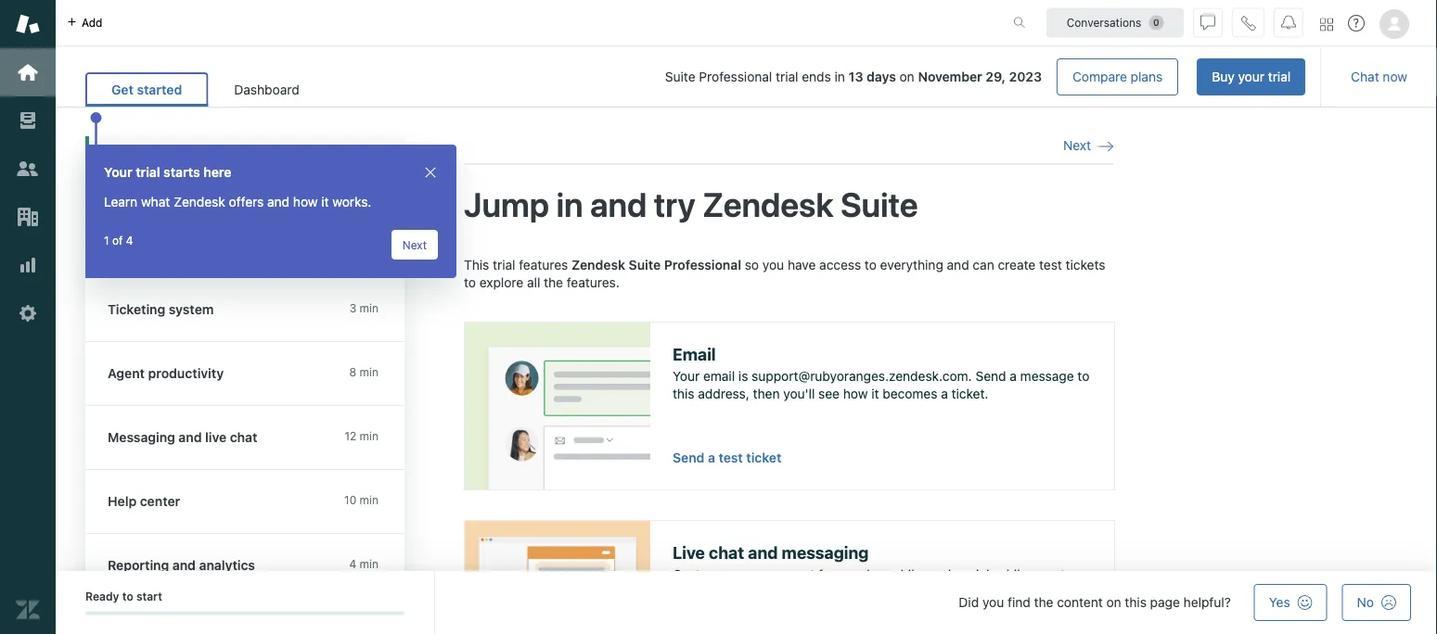 Task type: vqa. For each thing, say whether or not it's contained in the screenshot.
sample on the left of page
no



Task type: describe. For each thing, give the bounding box(es) containing it.
compare plans
[[1073, 69, 1163, 84]]

conversations button
[[1047, 8, 1184, 38]]

access
[[819, 257, 861, 272]]

1 vertical spatial send
[[673, 451, 705, 466]]

trial up explore
[[493, 257, 515, 272]]

november
[[918, 69, 982, 84]]

ticket.
[[952, 386, 989, 402]]

and inside the content-title region
[[590, 184, 647, 224]]

zendesk image
[[16, 598, 40, 623]]

example of email conversation inside of the ticketing system and the customer is asking the agent about reimbursement policy. image
[[465, 323, 650, 490]]

a left try.
[[872, 585, 879, 600]]

single
[[708, 585, 743, 600]]

reporting image
[[16, 253, 40, 277]]

helpful?
[[1184, 595, 1231, 611]]

team
[[187, 243, 217, 258]]

2023
[[1009, 69, 1042, 84]]

main element
[[0, 0, 56, 635]]

your trial starts here dialog
[[85, 145, 457, 278]]

have
[[788, 257, 816, 272]]

next inside 1 of 4 next
[[403, 238, 427, 251]]

plans
[[1131, 69, 1163, 84]]

channels
[[247, 201, 303, 217]]

to right the access
[[865, 257, 877, 272]]

so you have access to everything and can create test tickets to explore all the features.
[[464, 257, 1105, 291]]

this trial features zendesk suite professional
[[464, 257, 741, 272]]

0 vertical spatial professional
[[699, 69, 772, 84]]

your account button
[[85, 136, 401, 188]]

ready to start
[[85, 591, 162, 604]]

conversation.
[[747, 585, 827, 600]]

email
[[703, 368, 735, 384]]

0 horizontal spatial on
[[900, 69, 915, 84]]

1 vertical spatial this
[[1125, 595, 1147, 611]]

now
[[1383, 69, 1408, 84]]

find
[[1008, 595, 1031, 611]]

see inside live chat and messaging customers can connect from web, mobile, and social, while agents see a single conversation. give it a try.
[[673, 585, 694, 600]]

1 of 4 next
[[104, 234, 427, 251]]

customer support channels
[[130, 201, 303, 217]]

a down customers
[[697, 585, 704, 600]]

start
[[136, 591, 162, 604]]

page
[[1150, 595, 1180, 611]]

suite inside the content-title region
[[841, 184, 918, 224]]

learn what zendesk offers and how it works.
[[104, 194, 372, 210]]

how inside your trial starts here dialog
[[293, 194, 318, 210]]

what
[[141, 194, 170, 210]]

send a test ticket link
[[673, 451, 782, 466]]

your inside 'email your email is support@rubyoranges.zendesk.com. send a message to this address, then you'll see how it becomes a ticket.'
[[673, 368, 700, 384]]

features
[[519, 257, 568, 272]]

a left message
[[1010, 368, 1017, 384]]

29,
[[986, 69, 1006, 84]]

try
[[654, 184, 696, 224]]

you for find
[[983, 595, 1004, 611]]

your trial starts here
[[104, 165, 231, 180]]

is
[[738, 368, 748, 384]]

becomes
[[883, 386, 938, 402]]

no button
[[1342, 585, 1411, 622]]

explore
[[479, 275, 524, 291]]

send inside 'email your email is support@rubyoranges.zendesk.com. send a message to this address, then you'll see how it becomes a ticket.'
[[976, 368, 1006, 384]]

customer support channels button
[[89, 188, 405, 230]]

started
[[137, 82, 182, 97]]

region containing email
[[464, 256, 1115, 635]]

jump
[[464, 184, 549, 224]]

and inside so you have access to everything and can create test tickets to explore all the features.
[[947, 257, 969, 272]]

your for buy
[[1238, 69, 1265, 84]]

2 heading from the top
[[85, 342, 423, 406]]

suite professional trial ends in 13 days on november 29, 2023
[[665, 69, 1042, 84]]

messaging
[[782, 543, 869, 563]]

chat now button
[[1336, 58, 1422, 96]]

works.
[[332, 194, 372, 210]]

13
[[849, 69, 863, 84]]

trial inside button
[[1268, 69, 1291, 84]]

mobile,
[[882, 567, 926, 582]]

it inside 'email your email is support@rubyoranges.zendesk.com. send a message to this address, then you'll see how it becomes a ticket.'
[[871, 386, 879, 402]]

then
[[753, 386, 780, 402]]

here
[[203, 165, 231, 180]]

your account
[[108, 160, 190, 175]]

trial left ends
[[776, 69, 798, 84]]

your for add
[[157, 243, 184, 258]]

jump in and try zendesk suite
[[464, 184, 918, 224]]

zendesk inside your trial starts here dialog
[[174, 194, 225, 210]]

buy your trial button
[[1197, 58, 1306, 96]]

how inside 'email your email is support@rubyoranges.zendesk.com. send a message to this address, then you'll see how it becomes a ticket.'
[[843, 386, 868, 402]]

while
[[997, 567, 1028, 582]]

4
[[126, 234, 133, 247]]

customers image
[[16, 157, 40, 181]]

live
[[673, 543, 705, 563]]

did you find the content on this page helpful?
[[959, 595, 1231, 611]]

0 horizontal spatial suite
[[629, 257, 661, 272]]

create
[[998, 257, 1036, 272]]

customer
[[130, 201, 191, 217]]

support@rubyoranges.zendesk.com.
[[752, 368, 972, 384]]

so
[[745, 257, 759, 272]]

content
[[1057, 595, 1103, 611]]

live chat and messaging customers can connect from web, mobile, and social, while agents see a single conversation. give it a try.
[[673, 543, 1072, 600]]

this
[[464, 257, 489, 272]]

agents
[[1031, 567, 1072, 582]]

organizations image
[[16, 205, 40, 229]]

in inside section
[[835, 69, 845, 84]]

chat
[[709, 543, 744, 563]]

can inside so you have access to everything and can create test tickets to explore all the features.
[[973, 257, 994, 272]]

to down this
[[464, 275, 476, 291]]

starts
[[163, 165, 200, 180]]

yes button
[[1254, 585, 1327, 622]]



Task type: locate. For each thing, give the bounding box(es) containing it.
to right message
[[1078, 368, 1090, 384]]

1 vertical spatial next button
[[391, 230, 438, 260]]

tab list containing get started
[[85, 72, 325, 107]]

can left create
[[973, 257, 994, 272]]

your inside section
[[1238, 69, 1265, 84]]

in right the jump
[[556, 184, 583, 224]]

zendesk products image
[[1320, 18, 1333, 31]]

test left ticket
[[719, 451, 743, 466]]

you inside so you have access to everything and can create test tickets to explore all the features.
[[763, 257, 784, 272]]

5 heading from the top
[[85, 534, 423, 598]]

the
[[544, 275, 563, 291], [1034, 595, 1054, 611]]

to inside 'email your email is support@rubyoranges.zendesk.com. send a message to this address, then you'll see how it becomes a ticket.'
[[1078, 368, 1090, 384]]

buy your trial
[[1212, 69, 1291, 84]]

see down customers
[[673, 585, 694, 600]]

test inside so you have access to everything and can create test tickets to explore all the features.
[[1039, 257, 1062, 272]]

conversations
[[1067, 16, 1142, 29]]

your right 'buy'
[[1238, 69, 1265, 84]]

send a test ticket
[[673, 451, 782, 466]]

0 vertical spatial this
[[673, 386, 695, 402]]

in left 13
[[835, 69, 845, 84]]

1 vertical spatial it
[[871, 386, 879, 402]]

professional left so
[[664, 257, 741, 272]]

2 horizontal spatial suite
[[841, 184, 918, 224]]

see right you'll
[[819, 386, 840, 402]]

send up 'ticket.'
[[976, 368, 1006, 384]]

1 vertical spatial in
[[556, 184, 583, 224]]

0 horizontal spatial see
[[673, 585, 694, 600]]

it inside live chat and messaging customers can connect from web, mobile, and social, while agents see a single conversation. give it a try.
[[861, 585, 869, 600]]

1 horizontal spatial your
[[1238, 69, 1265, 84]]

0 vertical spatial send
[[976, 368, 1006, 384]]

footer containing did you find the content on this page helpful?
[[56, 572, 1437, 635]]

email your email is support@rubyoranges.zendesk.com. send a message to this address, then you'll see how it becomes a ticket.
[[673, 344, 1090, 402]]

1 vertical spatial suite
[[841, 184, 918, 224]]

can
[[973, 257, 994, 272], [741, 567, 763, 582]]

zendesk up features.
[[572, 257, 625, 272]]

try.
[[883, 585, 902, 600]]

it down web,
[[861, 585, 869, 600]]

zendesk
[[703, 184, 834, 224], [174, 194, 225, 210], [572, 257, 625, 272]]

connect
[[766, 567, 815, 582]]

dashboard tab
[[208, 72, 325, 107]]

the inside so you have access to everything and can create test tickets to explore all the features.
[[544, 275, 563, 291]]

address,
[[698, 386, 750, 402]]

1 vertical spatial you
[[983, 595, 1004, 611]]

0 vertical spatial on
[[900, 69, 915, 84]]

features.
[[567, 275, 620, 291]]

to
[[865, 257, 877, 272], [464, 275, 476, 291], [1078, 368, 1090, 384], [122, 591, 133, 604]]

your account heading
[[85, 136, 405, 188]]

1 vertical spatial professional
[[664, 257, 741, 272]]

0 horizontal spatial send
[[673, 451, 705, 466]]

get help image
[[1348, 15, 1365, 32]]

1 horizontal spatial it
[[861, 585, 869, 600]]

buy
[[1212, 69, 1235, 84]]

1 horizontal spatial on
[[1106, 595, 1121, 611]]

you right did on the bottom right of the page
[[983, 595, 1004, 611]]

on right the days
[[900, 69, 915, 84]]

1 horizontal spatial send
[[976, 368, 1006, 384]]

November 29, 2023 text field
[[918, 69, 1042, 84]]

a left 'ticket.'
[[941, 386, 948, 402]]

can up single
[[741, 567, 763, 582]]

get started
[[111, 82, 182, 97]]

your for your account
[[108, 160, 136, 175]]

compare plans button
[[1057, 58, 1179, 96]]

how left works. in the left top of the page
[[293, 194, 318, 210]]

heading
[[85, 278, 423, 342], [85, 342, 423, 406], [85, 406, 423, 470], [85, 470, 423, 534], [85, 534, 423, 598]]

zendesk down the "starts" at the left of page
[[174, 194, 225, 210]]

see inside 'email your email is support@rubyoranges.zendesk.com. send a message to this address, then you'll see how it becomes a ticket.'
[[819, 386, 840, 402]]

it inside your trial starts here dialog
[[321, 194, 329, 210]]

1 heading from the top
[[85, 278, 423, 342]]

1 vertical spatial on
[[1106, 595, 1121, 611]]

add your team
[[130, 243, 217, 258]]

customers
[[673, 567, 738, 582]]

0 vertical spatial test
[[1039, 257, 1062, 272]]

0 vertical spatial suite
[[665, 69, 696, 84]]

0 horizontal spatial next
[[403, 238, 427, 251]]

a left ticket
[[708, 451, 715, 466]]

2 horizontal spatial zendesk
[[703, 184, 834, 224]]

your right add
[[157, 243, 184, 258]]

0 vertical spatial can
[[973, 257, 994, 272]]

and left try
[[590, 184, 647, 224]]

1 horizontal spatial can
[[973, 257, 994, 272]]

1 vertical spatial see
[[673, 585, 694, 600]]

the right 'all'
[[544, 275, 563, 291]]

1 horizontal spatial suite
[[665, 69, 696, 84]]

region
[[464, 256, 1115, 635]]

suite
[[665, 69, 696, 84], [841, 184, 918, 224], [629, 257, 661, 272]]

offers
[[229, 194, 264, 210]]

you for have
[[763, 257, 784, 272]]

add
[[130, 243, 154, 258]]

everything
[[880, 257, 943, 272]]

to inside footer
[[122, 591, 133, 604]]

get
[[111, 82, 134, 97]]

this inside 'email your email is support@rubyoranges.zendesk.com. send a message to this address, then you'll see how it becomes a ticket.'
[[673, 386, 695, 402]]

you inside footer
[[983, 595, 1004, 611]]

of
[[112, 234, 123, 247]]

add your team button
[[89, 230, 405, 271]]

can inside live chat and messaging customers can connect from web, mobile, and social, while agents see a single conversation. give it a try.
[[741, 567, 763, 582]]

1 vertical spatial can
[[741, 567, 763, 582]]

1 vertical spatial next
[[403, 238, 427, 251]]

your
[[108, 160, 136, 175], [104, 165, 132, 180], [673, 368, 700, 384]]

trial up what
[[136, 165, 160, 180]]

zendesk support image
[[16, 12, 40, 36]]

zendesk up so
[[703, 184, 834, 224]]

1 horizontal spatial next
[[1063, 138, 1091, 153]]

next button left this
[[391, 230, 438, 260]]

compare
[[1073, 69, 1127, 84]]

1 horizontal spatial how
[[843, 386, 868, 402]]

you right so
[[763, 257, 784, 272]]

1 horizontal spatial this
[[1125, 595, 1147, 611]]

you
[[763, 257, 784, 272], [983, 595, 1004, 611]]

0 vertical spatial in
[[835, 69, 845, 84]]

0 vertical spatial your
[[1238, 69, 1265, 84]]

tickets
[[1066, 257, 1105, 272]]

0 horizontal spatial how
[[293, 194, 318, 210]]

0 vertical spatial you
[[763, 257, 784, 272]]

send
[[976, 368, 1006, 384], [673, 451, 705, 466]]

section
[[340, 58, 1306, 96]]

social,
[[955, 567, 993, 582]]

0 vertical spatial next button
[[1063, 137, 1113, 154]]

1 vertical spatial the
[[1034, 595, 1054, 611]]

tab list
[[85, 72, 325, 107]]

zendesk inside the content-title region
[[703, 184, 834, 224]]

see
[[819, 386, 840, 402], [673, 585, 694, 600]]

chat
[[1351, 69, 1379, 84]]

1
[[104, 234, 109, 247]]

it
[[321, 194, 329, 210], [871, 386, 879, 402], [861, 585, 869, 600]]

and right offers
[[267, 194, 290, 210]]

0 horizontal spatial this
[[673, 386, 695, 402]]

1 horizontal spatial test
[[1039, 257, 1062, 272]]

0 vertical spatial next
[[1063, 138, 1091, 153]]

support
[[194, 201, 244, 217]]

send down address,
[[673, 451, 705, 466]]

4 heading from the top
[[85, 470, 423, 534]]

0 horizontal spatial can
[[741, 567, 763, 582]]

0 vertical spatial how
[[293, 194, 318, 210]]

your for your trial starts here
[[104, 165, 132, 180]]

1 horizontal spatial in
[[835, 69, 845, 84]]

chat now
[[1351, 69, 1408, 84]]

from
[[819, 567, 846, 582]]

admin image
[[16, 302, 40, 326]]

test
[[1039, 257, 1062, 272], [719, 451, 743, 466]]

3 heading from the top
[[85, 406, 423, 470]]

in inside the content-title region
[[556, 184, 583, 224]]

this left page
[[1125, 595, 1147, 611]]

2 vertical spatial it
[[861, 585, 869, 600]]

get started image
[[16, 60, 40, 84]]

0 vertical spatial it
[[321, 194, 329, 210]]

0 horizontal spatial the
[[544, 275, 563, 291]]

1 vertical spatial test
[[719, 451, 743, 466]]

2 vertical spatial suite
[[629, 257, 661, 272]]

this
[[673, 386, 695, 402], [1125, 595, 1147, 611]]

0 horizontal spatial zendesk
[[174, 194, 225, 210]]

next button down compare
[[1063, 137, 1113, 154]]

0 horizontal spatial your
[[157, 243, 184, 258]]

the right find
[[1034, 595, 1054, 611]]

on right content
[[1106, 595, 1121, 611]]

1 horizontal spatial see
[[819, 386, 840, 402]]

did
[[959, 595, 979, 611]]

0 vertical spatial the
[[544, 275, 563, 291]]

footer
[[56, 572, 1437, 635]]

how down support@rubyoranges.zendesk.com.
[[843, 386, 868, 402]]

trial inside dialog
[[136, 165, 160, 180]]

web,
[[850, 567, 878, 582]]

0 horizontal spatial next button
[[391, 230, 438, 260]]

and left "social,"
[[929, 567, 951, 582]]

professional
[[699, 69, 772, 84], [664, 257, 741, 272]]

in
[[835, 69, 845, 84], [556, 184, 583, 224]]

how
[[293, 194, 318, 210], [843, 386, 868, 402]]

no
[[1357, 595, 1374, 611]]

a
[[1010, 368, 1017, 384], [941, 386, 948, 402], [708, 451, 715, 466], [697, 585, 704, 600], [872, 585, 879, 600]]

0 horizontal spatial you
[[763, 257, 784, 272]]

you'll
[[783, 386, 815, 402]]

0 vertical spatial see
[[819, 386, 840, 402]]

1 vertical spatial your
[[157, 243, 184, 258]]

this left address,
[[673, 386, 695, 402]]

your inside dialog
[[104, 165, 132, 180]]

next down close image
[[403, 238, 427, 251]]

section containing compare plans
[[340, 58, 1306, 96]]

account
[[139, 160, 190, 175]]

1 horizontal spatial you
[[983, 595, 1004, 611]]

next down compare
[[1063, 138, 1091, 153]]

ticket
[[746, 451, 782, 466]]

the inside footer
[[1034, 595, 1054, 611]]

ends
[[802, 69, 831, 84]]

and inside your trial starts here dialog
[[267, 194, 290, 210]]

close image
[[423, 165, 438, 180]]

to left start on the left of page
[[122, 591, 133, 604]]

views image
[[16, 109, 40, 133]]

trial right 'buy'
[[1268, 69, 1291, 84]]

learn
[[104, 194, 138, 210]]

professional left ends
[[699, 69, 772, 84]]

yes
[[1269, 595, 1290, 611]]

1 horizontal spatial the
[[1034, 595, 1054, 611]]

dashboard
[[234, 82, 299, 97]]

it down support@rubyoranges.zendesk.com.
[[871, 386, 879, 402]]

0 horizontal spatial it
[[321, 194, 329, 210]]

message
[[1020, 368, 1074, 384]]

test right create
[[1039, 257, 1062, 272]]

0 horizontal spatial test
[[719, 451, 743, 466]]

ready
[[85, 591, 119, 604]]

example of conversation inside of messaging and the customer is asking the agent about changing the size of the retail order. image
[[465, 521, 650, 635]]

progress-bar progress bar
[[85, 612, 405, 616]]

1 horizontal spatial next button
[[1063, 137, 1113, 154]]

1 horizontal spatial zendesk
[[572, 257, 625, 272]]

email
[[673, 344, 716, 364]]

and up the connect
[[748, 543, 778, 563]]

2 horizontal spatial it
[[871, 386, 879, 402]]

0 horizontal spatial in
[[556, 184, 583, 224]]

next button inside your trial starts here dialog
[[391, 230, 438, 260]]

content-title region
[[464, 183, 1113, 226]]

days
[[867, 69, 896, 84]]

and right everything
[[947, 257, 969, 272]]

your inside dropdown button
[[108, 160, 136, 175]]

1 vertical spatial how
[[843, 386, 868, 402]]

give
[[831, 585, 857, 600]]

it left works. in the left top of the page
[[321, 194, 329, 210]]

next button
[[1063, 137, 1113, 154], [391, 230, 438, 260]]



